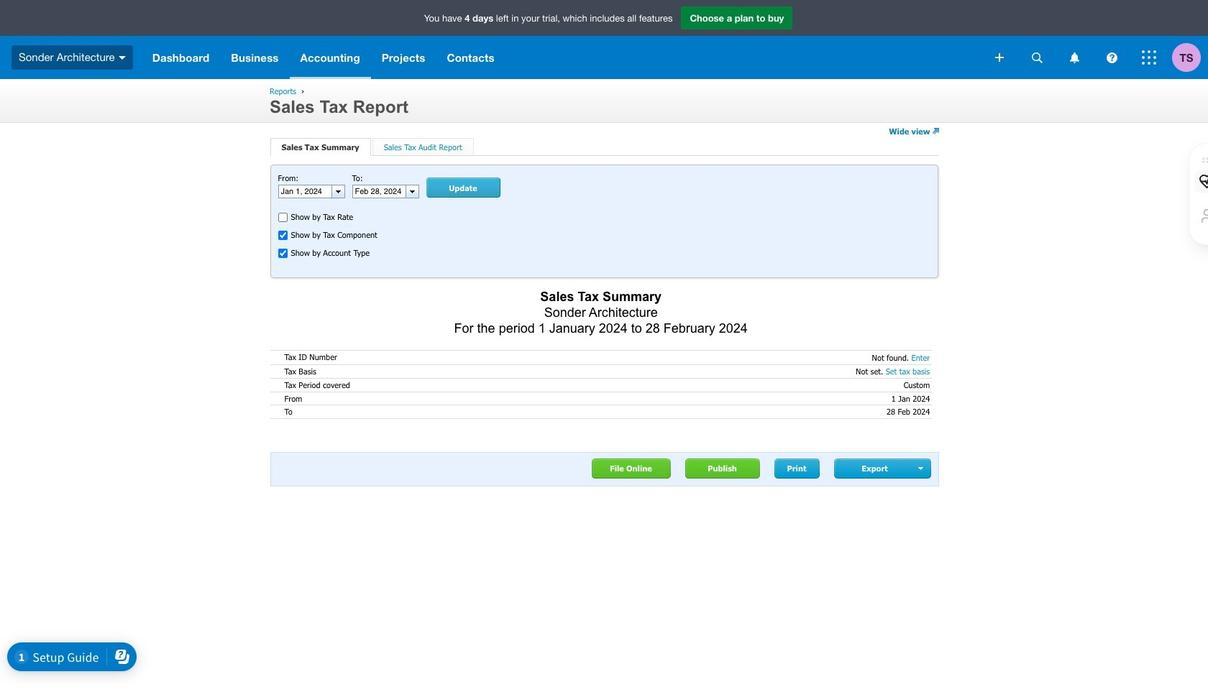 Task type: describe. For each thing, give the bounding box(es) containing it.
1 horizontal spatial svg image
[[1107, 52, 1118, 63]]

0 horizontal spatial svg image
[[1070, 52, 1080, 63]]

0 horizontal spatial svg image
[[118, 56, 126, 60]]

export options... image
[[919, 468, 925, 471]]

1 horizontal spatial svg image
[[996, 53, 1004, 62]]



Task type: locate. For each thing, give the bounding box(es) containing it.
banner
[[0, 0, 1209, 79]]

2 horizontal spatial svg image
[[1143, 50, 1157, 65]]

2 horizontal spatial svg image
[[1032, 52, 1043, 63]]

None checkbox
[[278, 213, 287, 222], [278, 249, 287, 259], [278, 213, 287, 222], [278, 249, 287, 259]]

None text field
[[353, 186, 405, 198]]

None checkbox
[[278, 231, 287, 240]]

svg image
[[1143, 50, 1157, 65], [1070, 52, 1080, 63], [1107, 52, 1118, 63]]

svg image
[[1032, 52, 1043, 63], [996, 53, 1004, 62], [118, 56, 126, 60]]

None text field
[[279, 186, 331, 198]]



Task type: vqa. For each thing, say whether or not it's contained in the screenshot.
text box
yes



